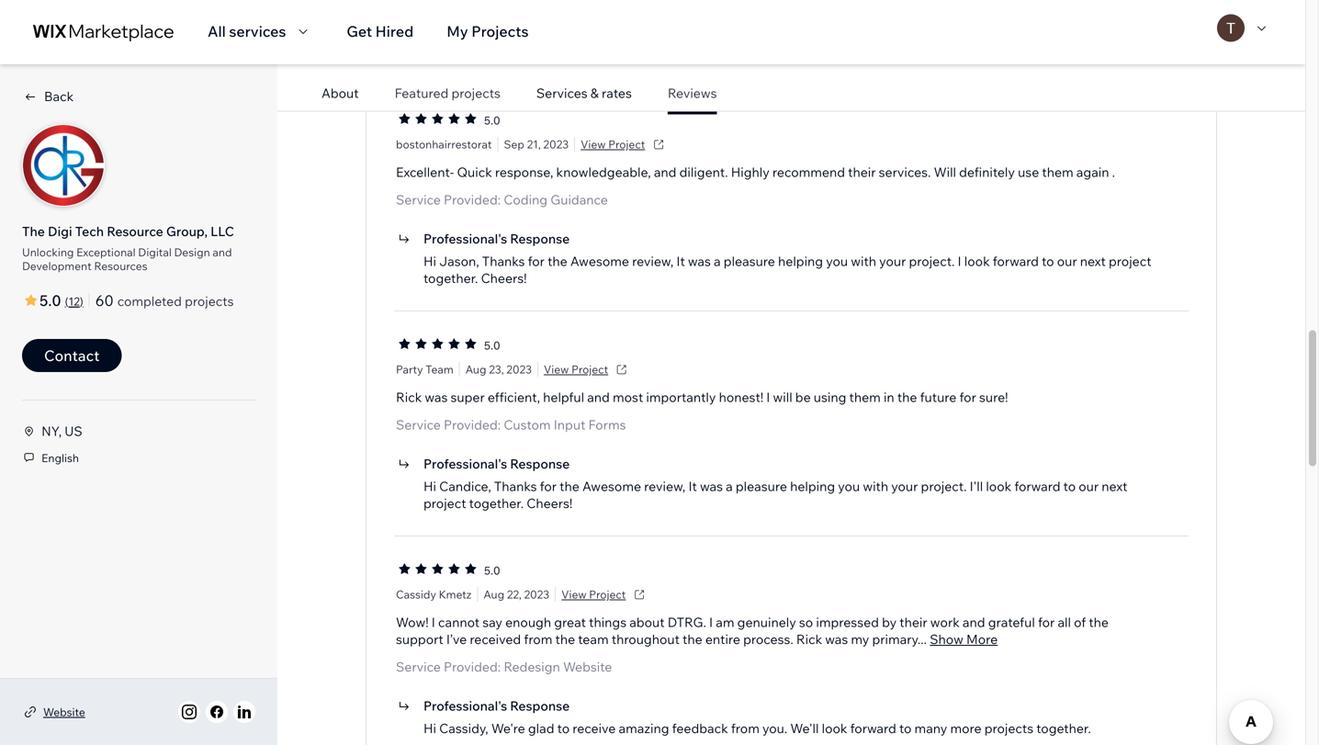 Task type: vqa. For each thing, say whether or not it's contained in the screenshot.
Services & Rates link
yes



Task type: locate. For each thing, give the bounding box(es) containing it.
view up great
[[562, 588, 587, 601]]

5.0 up aug 22, 2023
[[484, 564, 500, 578]]

aug left 23,
[[466, 363, 487, 376]]

view project
[[581, 138, 645, 151], [544, 363, 608, 376], [562, 588, 626, 601]]

2 vertical spatial option group
[[396, 561, 479, 581]]

throughout
[[612, 631, 680, 647]]

a up reviews
[[716, 28, 723, 44]]

projects right more
[[985, 720, 1034, 737]]

0 vertical spatial option group
[[396, 110, 479, 131]]

4 hi from the top
[[424, 720, 436, 737]]

projects right "featured"
[[452, 85, 501, 101]]

we're
[[491, 720, 525, 737]]

5.0 left the (
[[40, 291, 61, 310]]

0 vertical spatial our
[[1060, 28, 1080, 44]]

you for honest!
[[838, 478, 860, 494]]

2 vertical spatial project.
[[921, 478, 967, 494]]

thanks inside professional's response hi jason, thanks for the awesome review, it was a pleasure helping you with your project. i look forward to our next project together. cheers!
[[482, 253, 525, 269]]

1 vertical spatial cheers!
[[481, 270, 527, 286]]

with for services.
[[851, 253, 877, 269]]

review, for and
[[644, 478, 686, 494]]

1 vertical spatial next
[[1080, 253, 1106, 269]]

jason,
[[439, 253, 479, 269]]

2 vertical spatial next
[[1102, 478, 1128, 494]]

look inside professional's response hi yamila, thanks for the awesome review, it was a pleasure helping you with your project. i look forward to our next project together. cheers!
[[967, 28, 993, 44]]

provided:
[[444, 192, 501, 208], [444, 417, 501, 433], [444, 659, 501, 675]]

digital
[[138, 245, 172, 259]]

yamila,
[[439, 28, 482, 44]]

2 vertical spatial service
[[396, 659, 441, 675]]

was down rick was super efficient, helpful and most importantly honest! i will be using them in the future for sure!
[[700, 478, 723, 494]]

project
[[608, 138, 645, 151], [572, 363, 608, 376], [589, 588, 626, 601]]

0 vertical spatial 2023
[[543, 138, 569, 151]]

4 response from the top
[[510, 698, 570, 714]]

project up helpful at the left bottom
[[572, 363, 608, 376]]

your inside professional's response hi candice, thanks for the awesome review, it was a pleasure helping you with your project. i'll look forward to our next project together. cheers!
[[891, 478, 918, 494]]

option group up the team
[[396, 336, 479, 356]]

for for professional's response hi yamila, thanks for the awesome review, it was a pleasure helping you with your project. i look forward to our next project together. cheers!
[[530, 28, 547, 44]]

for for professional's response hi jason, thanks for the awesome review, it was a pleasure helping you with your project. i look forward to our next project together. cheers!
[[528, 253, 545, 269]]

rick down party
[[396, 389, 422, 405]]

2 vertical spatial a
[[726, 478, 733, 494]]

project inside professional's response hi candice, thanks for the awesome review, it was a pleasure helping you with your project. i'll look forward to our next project together. cheers!
[[424, 495, 466, 511]]

and inside the digi tech resource group, llc unlocking exceptional digital design and development resources
[[213, 245, 232, 259]]

a for recommend
[[714, 253, 721, 269]]

process.
[[743, 631, 794, 647]]

awesome
[[573, 28, 632, 44], [570, 253, 629, 269], [582, 478, 641, 494]]

service down support
[[396, 659, 441, 675]]

with inside professional's response hi jason, thanks for the awesome review, it was a pleasure helping you with your project. i look forward to our next project together. cheers!
[[851, 253, 877, 269]]

1 vertical spatial projects
[[185, 293, 234, 309]]

professional's up cassidy,
[[424, 698, 507, 714]]

0 vertical spatial rick
[[396, 389, 422, 405]]

awesome inside professional's response hi jason, thanks for the awesome review, it was a pleasure helping you with your project. i look forward to our next project together. cheers!
[[570, 253, 629, 269]]

together. inside professional's response hi yamila, thanks for the awesome review, it was a pleasure helping you with your project. i look forward to our next project together. cheers!
[[424, 45, 478, 61]]

aug left 22, on the left of the page
[[484, 588, 505, 601]]

1 vertical spatial your
[[879, 253, 906, 269]]

review, inside professional's response hi jason, thanks for the awesome review, it was a pleasure helping you with your project. i look forward to our next project together. cheers!
[[632, 253, 674, 269]]

english
[[41, 451, 79, 465]]

was down the diligent.
[[688, 253, 711, 269]]

thanks for candice,
[[494, 478, 537, 494]]

project. for using
[[921, 478, 967, 494]]

2 vertical spatial it
[[689, 478, 697, 494]]

thanks right candice,
[[494, 478, 537, 494]]

forward for hi jason, thanks for the awesome review, it was a pleasure helping you with your project. i look forward to our next project together. cheers!
[[993, 253, 1039, 269]]

view up helpful at the left bottom
[[544, 363, 569, 376]]

projects down design
[[185, 293, 234, 309]]

2 vertical spatial provided:
[[444, 659, 501, 675]]

1 vertical spatial you
[[826, 253, 848, 269]]

dtrg.
[[668, 614, 706, 630]]

you inside professional's response hi candice, thanks for the awesome review, it was a pleasure helping you with your project. i'll look forward to our next project together. cheers!
[[838, 478, 860, 494]]

together. inside professional's response hi candice, thanks for the awesome review, it was a pleasure helping you with your project. i'll look forward to our next project together. cheers!
[[469, 495, 524, 511]]

for inside professional's response hi jason, thanks for the awesome review, it was a pleasure helping you with your project. i look forward to our next project together. cheers!
[[528, 253, 545, 269]]

cheers! down service provided: coding guidance
[[481, 270, 527, 286]]

project. inside professional's response hi candice, thanks for the awesome review, it was a pleasure helping you with your project. i'll look forward to our next project together. cheers!
[[921, 478, 967, 494]]

was inside professional's response hi yamila, thanks for the awesome review, it was a pleasure helping you with your project. i look forward to our next project together. cheers!
[[691, 28, 714, 44]]

project up knowledgeable,
[[608, 138, 645, 151]]

your for be
[[891, 478, 918, 494]]

2 vertical spatial cheers!
[[527, 495, 573, 511]]

response up glad
[[510, 698, 570, 714]]

1 service from the top
[[396, 192, 441, 208]]

project up things
[[589, 588, 626, 601]]

view project up knowledgeable,
[[581, 138, 645, 151]]

using
[[814, 389, 847, 405]]

it
[[679, 28, 688, 44], [677, 253, 685, 269], [689, 478, 697, 494]]

0 horizontal spatial them
[[849, 389, 881, 405]]

a
[[716, 28, 723, 44], [714, 253, 721, 269], [726, 478, 733, 494]]

services.
[[879, 164, 931, 180]]

2023 for efficient,
[[507, 363, 532, 376]]

0 vertical spatial project
[[1111, 28, 1154, 44]]

awesome down the guidance
[[570, 253, 629, 269]]

you.
[[763, 720, 788, 737]]

0 horizontal spatial their
[[848, 164, 876, 180]]

4 professional's from the top
[[424, 698, 507, 714]]

2 vertical spatial review,
[[644, 478, 686, 494]]

2 vertical spatial project
[[589, 588, 626, 601]]

show more button
[[930, 631, 998, 648]]

the digi tech resource group, llc unlocking exceptional digital design and development resources
[[22, 223, 234, 273]]

i'll
[[970, 478, 983, 494]]

hi left candice,
[[424, 478, 436, 494]]

look
[[967, 28, 993, 44], [965, 253, 990, 269], [986, 478, 1012, 494], [822, 720, 848, 737]]

1 horizontal spatial them
[[1042, 164, 1074, 180]]

together.
[[424, 45, 478, 61], [424, 270, 478, 286], [469, 495, 524, 511], [1037, 720, 1091, 737]]

1 vertical spatial from
[[731, 720, 760, 737]]

next inside professional's response hi jason, thanks for the awesome review, it was a pleasure helping you with your project. i look forward to our next project together. cheers!
[[1080, 253, 1106, 269]]

view up knowledgeable,
[[581, 138, 606, 151]]

great
[[554, 614, 586, 630]]

with for i
[[863, 478, 889, 494]]

professional's inside professional's response hi yamila, thanks for the awesome review, it was a pleasure helping you with your project. i look forward to our next project together. cheers!
[[424, 6, 507, 22]]

1 vertical spatial view project link
[[544, 361, 630, 378]]

for inside professional's response hi yamila, thanks for the awesome review, it was a pleasure helping you with your project. i look forward to our next project together. cheers!
[[530, 28, 547, 44]]

23,
[[489, 363, 504, 376]]

with
[[854, 28, 879, 44], [851, 253, 877, 269], [863, 478, 889, 494]]

digi
[[48, 223, 72, 239]]

rick was super efficient, helpful and most importantly honest! i will be using them in the future for sure!
[[396, 389, 1008, 405]]

next for hi candice, thanks for the awesome review, it was a pleasure helping you with your project. i'll look forward to our next project together. cheers!
[[1102, 478, 1128, 494]]

from left you. on the bottom right
[[731, 720, 760, 737]]

our
[[1060, 28, 1080, 44], [1057, 253, 1077, 269], [1079, 478, 1099, 494]]

i
[[960, 28, 964, 44], [958, 253, 962, 269], [767, 389, 770, 405], [432, 614, 435, 630], [709, 614, 713, 630]]

professional's inside professional's response hi candice, thanks for the awesome review, it was a pleasure helping you with your project. i'll look forward to our next project together. cheers!
[[424, 456, 507, 472]]

to inside professional's response hi candice, thanks for the awesome review, it was a pleasure helping you with your project. i'll look forward to our next project together. cheers!
[[1064, 478, 1076, 494]]

1 vertical spatial it
[[677, 253, 685, 269]]

hi inside professional's response hi cassidy, we're glad to receive amazing feedback from you. we'll look forward to many more projects together.
[[424, 720, 436, 737]]

0 vertical spatial it
[[679, 28, 688, 44]]

1 hi from the top
[[424, 28, 436, 44]]

helpful
[[543, 389, 584, 405]]

services & rates
[[536, 85, 632, 101]]

helping inside professional's response hi candice, thanks for the awesome review, it was a pleasure helping you with your project. i'll look forward to our next project together. cheers!
[[790, 478, 835, 494]]

1 option group from the top
[[396, 110, 479, 131]]

professional's inside professional's response hi jason, thanks for the awesome review, it was a pleasure helping you with your project. i look forward to our next project together. cheers!
[[424, 231, 507, 247]]

1 vertical spatial project
[[1109, 253, 1152, 269]]

0 vertical spatial provided:
[[444, 192, 501, 208]]

1 provided: from the top
[[444, 192, 501, 208]]

projects inside 60 completed projects
[[185, 293, 234, 309]]

option group
[[396, 110, 479, 131], [396, 336, 479, 356], [396, 561, 479, 581]]

5.0 down featured projects
[[484, 114, 500, 127]]

professional's up jason,
[[424, 231, 507, 247]]

response for cassidy,
[[510, 698, 570, 714]]

1 professional's from the top
[[424, 6, 507, 22]]

2 vertical spatial our
[[1079, 478, 1099, 494]]

3 professional's from the top
[[424, 456, 507, 472]]

it inside professional's response hi jason, thanks for the awesome review, it was a pleasure helping you with your project. i look forward to our next project together. cheers!
[[677, 253, 685, 269]]

provided: down the quick
[[444, 192, 501, 208]]

view project up things
[[562, 588, 626, 601]]

5.0 for service provided: coding guidance
[[484, 114, 500, 127]]

1 vertical spatial review,
[[632, 253, 674, 269]]

them
[[1042, 164, 1074, 180], [849, 389, 881, 405]]

next
[[1083, 28, 1109, 44], [1080, 253, 1106, 269], [1102, 478, 1128, 494]]

0 vertical spatial project
[[608, 138, 645, 151]]

pleasure inside professional's response hi jason, thanks for the awesome review, it was a pleasure helping you with your project. i look forward to our next project together. cheers!
[[724, 253, 775, 269]]

view project link for and
[[581, 136, 667, 153]]

hi for hi jason, thanks for the awesome review, it was a pleasure helping you with your project. i look forward to our next project together. cheers!
[[424, 253, 436, 269]]

0 vertical spatial view project
[[581, 138, 645, 151]]

1 vertical spatial view project
[[544, 363, 608, 376]]

and left the diligent.
[[654, 164, 677, 180]]

thanks inside professional's response hi candice, thanks for the awesome review, it was a pleasure helping you with your project. i'll look forward to our next project together. cheers!
[[494, 478, 537, 494]]

candice,
[[439, 478, 491, 494]]

our inside professional's response hi yamila, thanks for the awesome review, it was a pleasure helping you with your project. i look forward to our next project together. cheers!
[[1060, 28, 1080, 44]]

a inside professional's response hi jason, thanks for the awesome review, it was a pleasure helping you with your project. i look forward to our next project together. cheers!
[[714, 253, 721, 269]]

0 vertical spatial thanks
[[485, 28, 528, 44]]

we'll
[[791, 720, 819, 737]]

response up projects
[[510, 6, 570, 22]]

2 service from the top
[[396, 417, 441, 433]]

0 vertical spatial next
[[1083, 28, 1109, 44]]

my
[[851, 631, 869, 647]]

to inside professional's response hi yamila, thanks for the awesome review, it was a pleasure helping you with your project. i look forward to our next project together. cheers!
[[1045, 28, 1057, 44]]

1 vertical spatial pleasure
[[724, 253, 775, 269]]

forward inside professional's response hi yamila, thanks for the awesome review, it was a pleasure helping you with your project. i look forward to our next project together. cheers!
[[995, 28, 1042, 44]]

1 vertical spatial a
[[714, 253, 721, 269]]

most
[[613, 389, 643, 405]]

helping inside professional's response hi yamila, thanks for the awesome review, it was a pleasure helping you with your project. i look forward to our next project together. cheers!
[[781, 28, 826, 44]]

project for hi yamila, thanks for the awesome review, it was a pleasure helping you with your project. i look forward to our next project together. cheers!
[[1111, 28, 1154, 44]]

with inside professional's response hi candice, thanks for the awesome review, it was a pleasure helping you with your project. i'll look forward to our next project together. cheers!
[[863, 478, 889, 494]]

review,
[[635, 28, 676, 44], [632, 253, 674, 269], [644, 478, 686, 494]]

contact
[[44, 346, 100, 365]]

it for highly
[[677, 253, 685, 269]]

2023 right the 21,
[[543, 138, 569, 151]]

entire
[[705, 631, 741, 647]]

1 vertical spatial option group
[[396, 336, 479, 356]]

3 service from the top
[[396, 659, 441, 675]]

helping inside professional's response hi jason, thanks for the awesome review, it was a pleasure helping you with your project. i look forward to our next project together. cheers!
[[778, 253, 823, 269]]

2 vertical spatial project
[[424, 495, 466, 511]]

1 vertical spatial thanks
[[482, 253, 525, 269]]

0 horizontal spatial from
[[524, 631, 553, 647]]

provided: down super
[[444, 417, 501, 433]]

next for hi jason, thanks for the awesome review, it was a pleasure helping you with your project. i look forward to our next project together. cheers!
[[1080, 253, 1106, 269]]

cheers! inside professional's response hi yamila, thanks for the awesome review, it was a pleasure helping you with your project. i look forward to our next project together. cheers!
[[481, 45, 527, 61]]

you for their
[[826, 253, 848, 269]]

project inside professional's response hi yamila, thanks for the awesome review, it was a pleasure helping you with your project. i look forward to our next project together. cheers!
[[1111, 28, 1154, 44]]

service down excellent-
[[396, 192, 441, 208]]

2 provided: from the top
[[444, 417, 501, 433]]

awesome inside professional's response hi candice, thanks for the awesome review, it was a pleasure helping you with your project. i'll look forward to our next project together. cheers!
[[582, 478, 641, 494]]

0 vertical spatial cheers!
[[481, 45, 527, 61]]

projects
[[452, 85, 501, 101], [185, 293, 234, 309], [985, 720, 1034, 737]]

1 vertical spatial 2023
[[507, 363, 532, 376]]

view project link up helpful at the left bottom
[[544, 361, 630, 378]]

1 vertical spatial with
[[851, 253, 877, 269]]

professional's
[[424, 6, 507, 22], [424, 231, 507, 247], [424, 456, 507, 472], [424, 698, 507, 714]]

2 vertical spatial your
[[891, 478, 918, 494]]

pleasure inside professional's response hi candice, thanks for the awesome review, it was a pleasure helping you with your project. i'll look forward to our next project together. cheers!
[[736, 478, 787, 494]]

cheers!
[[481, 45, 527, 61], [481, 270, 527, 286], [527, 495, 573, 511]]

0 vertical spatial website
[[563, 659, 612, 675]]

0 vertical spatial helping
[[781, 28, 826, 44]]

cheers! for candice,
[[527, 495, 573, 511]]

the down dtrg.
[[683, 631, 703, 647]]

0 vertical spatial your
[[882, 28, 909, 44]]

look for hi yamila, thanks for the awesome review, it was a pleasure helping you with your project. i look forward to our next project together. cheers!
[[967, 28, 993, 44]]

0 vertical spatial review,
[[635, 28, 676, 44]]

1 vertical spatial them
[[849, 389, 881, 405]]

about
[[322, 85, 359, 101]]

our for hi candice, thanks for the awesome review, it was a pleasure helping you with your project. i'll look forward to our next project together. cheers!
[[1079, 478, 1099, 494]]

0 vertical spatial you
[[829, 28, 851, 44]]

2 vertical spatial view project link
[[562, 586, 648, 603]]

them left the in
[[849, 389, 881, 405]]

awesome up &
[[573, 28, 632, 44]]

hi inside professional's response hi candice, thanks for the awesome review, it was a pleasure helping you with your project. i'll look forward to our next project together. cheers!
[[424, 478, 436, 494]]

work
[[931, 614, 960, 630]]

5.0 up 23,
[[484, 339, 500, 353]]

0 vertical spatial pleasure
[[726, 28, 778, 44]]

3 response from the top
[[510, 456, 570, 472]]

for for professional's response hi candice, thanks for the awesome review, it was a pleasure helping you with your project. i'll look forward to our next project together. cheers!
[[540, 478, 557, 494]]

0 vertical spatial project.
[[912, 28, 957, 44]]

for inside professional's response hi candice, thanks for the awesome review, it was a pleasure helping you with your project. i'll look forward to our next project together. cheers!
[[540, 478, 557, 494]]

project inside professional's response hi jason, thanks for the awesome review, it was a pleasure helping you with your project. i look forward to our next project together. cheers!
[[1109, 253, 1152, 269]]

2 hi from the top
[[424, 253, 436, 269]]

a down the diligent.
[[714, 253, 721, 269]]

support
[[396, 631, 443, 647]]

1 horizontal spatial website
[[563, 659, 612, 675]]

response inside professional's response hi yamila, thanks for the awesome review, it was a pleasure helping you with your project. i look forward to our next project together. cheers!
[[510, 6, 570, 22]]

2023 right 22, on the left of the page
[[524, 588, 550, 601]]

project for hi candice, thanks for the awesome review, it was a pleasure helping you with your project. i'll look forward to our next project together. cheers!
[[424, 495, 466, 511]]

response inside professional's response hi cassidy, we're glad to receive amazing feedback from you. we'll look forward to many more projects together.
[[510, 698, 570, 714]]

2 vertical spatial projects
[[985, 720, 1034, 737]]

cheers! down projects
[[481, 45, 527, 61]]

service provided: redesign website
[[396, 659, 612, 675]]

your inside professional's response hi yamila, thanks for the awesome review, it was a pleasure helping you with your project. i look forward to our next project together. cheers!
[[882, 28, 909, 44]]

look inside professional's response hi candice, thanks for the awesome review, it was a pleasure helping you with your project. i'll look forward to our next project together. cheers!
[[986, 478, 1012, 494]]

forward for hi candice, thanks for the awesome review, it was a pleasure helping you with your project. i'll look forward to our next project together. cheers!
[[1015, 478, 1061, 494]]

0 vertical spatial from
[[524, 631, 553, 647]]

1 vertical spatial project.
[[909, 253, 955, 269]]

the down input
[[560, 478, 580, 494]]

was inside professional's response hi jason, thanks for the awesome review, it was a pleasure helping you with your project. i look forward to our next project together. cheers!
[[688, 253, 711, 269]]

next inside professional's response hi yamila, thanks for the awesome review, it was a pleasure helping you with your project. i look forward to our next project together. cheers!
[[1083, 28, 1109, 44]]

1 horizontal spatial projects
[[452, 85, 501, 101]]

project. inside professional's response hi yamila, thanks for the awesome review, it was a pleasure helping you with your project. i look forward to our next project together. cheers!
[[912, 28, 957, 44]]

aug for redesign
[[484, 588, 505, 601]]

1 vertical spatial view
[[544, 363, 569, 376]]

your inside professional's response hi jason, thanks for the awesome review, it was a pleasure helping you with your project. i look forward to our next project together. cheers!
[[879, 253, 906, 269]]

next inside professional's response hi candice, thanks for the awesome review, it was a pleasure helping you with your project. i'll look forward to our next project together. cheers!
[[1102, 478, 1128, 494]]

thanks right jason,
[[482, 253, 525, 269]]

2 vertical spatial thanks
[[494, 478, 537, 494]]

cheers! inside professional's response hi candice, thanks for the awesome review, it was a pleasure helping you with your project. i'll look forward to our next project together. cheers!
[[527, 495, 573, 511]]

cheers! inside professional's response hi jason, thanks for the awesome review, it was a pleasure helping you with your project. i look forward to our next project together. cheers!
[[481, 270, 527, 286]]

2 vertical spatial with
[[863, 478, 889, 494]]

1 vertical spatial provided:
[[444, 417, 501, 433]]

thanks right yamila,
[[485, 28, 528, 44]]

response inside professional's response hi candice, thanks for the awesome review, it was a pleasure helping you with your project. i'll look forward to our next project together. cheers!
[[510, 456, 570, 472]]

guidance
[[551, 192, 608, 208]]

thanks for jason,
[[482, 253, 525, 269]]

hi left my
[[424, 28, 436, 44]]

2 option group from the top
[[396, 336, 479, 356]]

2023
[[543, 138, 569, 151], [507, 363, 532, 376], [524, 588, 550, 601]]

and up more
[[963, 614, 985, 630]]

hi left jason,
[[424, 253, 436, 269]]

2 professional's from the top
[[424, 231, 507, 247]]

their left the services.
[[848, 164, 876, 180]]

1 vertical spatial website
[[43, 705, 85, 719]]

1 vertical spatial rick
[[796, 631, 822, 647]]

view project link up things
[[562, 586, 648, 603]]

professional's up my
[[424, 6, 507, 22]]

rick down so on the right bottom
[[796, 631, 822, 647]]

1 vertical spatial awesome
[[570, 253, 629, 269]]

our inside professional's response hi candice, thanks for the awesome review, it was a pleasure helping you with your project. i'll look forward to our next project together. cheers!
[[1079, 478, 1099, 494]]

0 vertical spatial their
[[848, 164, 876, 180]]

1 vertical spatial their
[[900, 614, 928, 630]]

for down coding
[[528, 253, 545, 269]]

project. for use
[[909, 253, 955, 269]]

1 vertical spatial aug
[[484, 588, 505, 601]]

it for most
[[689, 478, 697, 494]]

provided: down i've
[[444, 659, 501, 675]]

of
[[1074, 614, 1086, 630]]

review, inside professional's response hi candice, thanks for the awesome review, it was a pleasure helping you with your project. i'll look forward to our next project together. cheers!
[[644, 478, 686, 494]]

for right projects
[[530, 28, 547, 44]]

team
[[426, 363, 454, 376]]

ny, us
[[41, 423, 82, 439]]

and down the llc
[[213, 245, 232, 259]]

together. for yamila,
[[424, 45, 478, 61]]

service
[[396, 192, 441, 208], [396, 417, 441, 433], [396, 659, 441, 675]]

response down custom
[[510, 456, 570, 472]]

them for again
[[1042, 164, 1074, 180]]

1 horizontal spatial from
[[731, 720, 760, 737]]

project for helpful
[[572, 363, 608, 376]]

professional's up candice,
[[424, 456, 507, 472]]

response down coding
[[510, 231, 570, 247]]

again
[[1077, 164, 1109, 180]]

1 vertical spatial helping
[[778, 253, 823, 269]]

2023 right 23,
[[507, 363, 532, 376]]

1 horizontal spatial their
[[900, 614, 928, 630]]

1 horizontal spatial rick
[[796, 631, 822, 647]]

featured projects
[[395, 85, 501, 101]]

)
[[80, 294, 83, 308]]

primary
[[872, 631, 918, 647]]

option group for was
[[396, 336, 479, 356]]

project for hi jason, thanks for the awesome review, it was a pleasure helping you with your project. i look forward to our next project together. cheers!
[[1109, 253, 1152, 269]]

0 vertical spatial aug
[[466, 363, 487, 376]]

amazing
[[619, 720, 669, 737]]

2 response from the top
[[510, 231, 570, 247]]

will
[[773, 389, 793, 405]]

3 hi from the top
[[424, 478, 436, 494]]

hi inside professional's response hi yamila, thanks for the awesome review, it was a pleasure helping you with your project. i look forward to our next project together. cheers!
[[424, 28, 436, 44]]

1 vertical spatial project
[[572, 363, 608, 376]]

completed
[[117, 293, 182, 309]]

was for jason,
[[688, 253, 711, 269]]

was down impressed
[[825, 631, 848, 647]]

view
[[581, 138, 606, 151], [544, 363, 569, 376], [562, 588, 587, 601]]

0 horizontal spatial rick
[[396, 389, 422, 405]]

rick inside wow! i cannot say enough great things about dtrg. i am genuinely so impressed by their work and grateful for all of the support i've received from the team throughout the entire process. rick was my primary
[[796, 631, 822, 647]]

0 vertical spatial with
[[854, 28, 879, 44]]

the up services
[[550, 28, 570, 44]]

1 response from the top
[[510, 6, 570, 22]]

awesome down forms
[[582, 478, 641, 494]]

0 vertical spatial view project link
[[581, 136, 667, 153]]

the down the guidance
[[548, 253, 568, 269]]

to inside professional's response hi jason, thanks for the awesome review, it was a pleasure helping you with your project. i look forward to our next project together. cheers!
[[1042, 253, 1054, 269]]

them right use
[[1042, 164, 1074, 180]]

view project link up knowledgeable,
[[581, 136, 667, 153]]

option group up the cassidy kmetz
[[396, 561, 479, 581]]

2 vertical spatial helping
[[790, 478, 835, 494]]

view project for helpful
[[544, 363, 608, 376]]

forward inside professional's response hi candice, thanks for the awesome review, it was a pleasure helping you with your project. i'll look forward to our next project together. cheers!
[[1015, 478, 1061, 494]]

0 vertical spatial service
[[396, 192, 441, 208]]

professional's inside professional's response hi cassidy, we're glad to receive amazing feedback from you. we'll look forward to many more projects together.
[[424, 698, 507, 714]]

response inside professional's response hi jason, thanks for the awesome review, it was a pleasure helping you with your project. i look forward to our next project together. cheers!
[[510, 231, 570, 247]]

my
[[447, 22, 468, 40]]

thanks inside professional's response hi yamila, thanks for the awesome review, it was a pleasure helping you with your project. i look forward to our next project together. cheers!
[[485, 28, 528, 44]]

project. inside professional's response hi jason, thanks for the awesome review, it was a pleasure helping you with your project. i look forward to our next project together. cheers!
[[909, 253, 955, 269]]

0 horizontal spatial projects
[[185, 293, 234, 309]]

0 vertical spatial a
[[716, 28, 723, 44]]

was up reviews
[[691, 28, 714, 44]]

option group up bostonhairrestorat
[[396, 110, 479, 131]]

2 horizontal spatial projects
[[985, 720, 1034, 737]]

from down enough in the bottom left of the page
[[524, 631, 553, 647]]

am
[[716, 614, 735, 630]]

1 vertical spatial our
[[1057, 253, 1077, 269]]

project.
[[912, 28, 957, 44], [909, 253, 955, 269], [921, 478, 967, 494]]

look inside professional's response hi jason, thanks for the awesome review, it was a pleasure helping you with your project. i look forward to our next project together. cheers!
[[965, 253, 990, 269]]

0 vertical spatial awesome
[[573, 28, 632, 44]]

2 vertical spatial you
[[838, 478, 860, 494]]

you inside professional's response hi jason, thanks for the awesome review, it was a pleasure helping you with your project. i look forward to our next project together. cheers!
[[826, 253, 848, 269]]

view project up helpful at the left bottom
[[544, 363, 608, 376]]

2 vertical spatial pleasure
[[736, 478, 787, 494]]

service down party team
[[396, 417, 441, 433]]

hi inside professional's response hi jason, thanks for the awesome review, it was a pleasure helping you with your project. i look forward to our next project together. cheers!
[[424, 253, 436, 269]]

0 vertical spatial projects
[[452, 85, 501, 101]]

professional's response hi jason, thanks for the awesome review, it was a pleasure helping you with your project. i look forward to our next project together. cheers!
[[424, 231, 1152, 286]]

services
[[536, 85, 588, 101]]

the inside professional's response hi candice, thanks for the awesome review, it was a pleasure helping you with your project. i'll look forward to our next project together. cheers!
[[560, 478, 580, 494]]

wow!
[[396, 614, 429, 630]]

for left sure!
[[960, 389, 977, 405]]

excellent-
[[396, 164, 454, 180]]

for down custom
[[540, 478, 557, 494]]

the
[[22, 223, 45, 239]]

was inside professional's response hi candice, thanks for the awesome review, it was a pleasure helping you with your project. i'll look forward to our next project together. cheers!
[[700, 478, 723, 494]]

1 vertical spatial service
[[396, 417, 441, 433]]

featured
[[395, 85, 449, 101]]

project
[[1111, 28, 1154, 44], [1109, 253, 1152, 269], [424, 495, 466, 511]]

helping
[[781, 28, 826, 44], [778, 253, 823, 269], [790, 478, 835, 494]]

about
[[630, 614, 665, 630]]

their up ...
[[900, 614, 928, 630]]

forward inside professional's response hi jason, thanks for the awesome review, it was a pleasure helping you with your project. i look forward to our next project together. cheers!
[[993, 253, 1039, 269]]

i inside professional's response hi jason, thanks for the awesome review, it was a pleasure helping you with your project. i look forward to our next project together. cheers!
[[958, 253, 962, 269]]

the inside professional's response hi jason, thanks for the awesome review, it was a pleasure helping you with your project. i look forward to our next project together. cheers!
[[548, 253, 568, 269]]

a inside professional's response hi candice, thanks for the awesome review, it was a pleasure helping you with your project. i'll look forward to our next project together. cheers!
[[726, 478, 733, 494]]

a down honest!
[[726, 478, 733, 494]]

2 vertical spatial awesome
[[582, 478, 641, 494]]

hi left cassidy,
[[424, 720, 436, 737]]

cheers! down input
[[527, 495, 573, 511]]

thanks for yamila,
[[485, 28, 528, 44]]

you
[[829, 28, 851, 44], [826, 253, 848, 269], [838, 478, 860, 494]]

pleasure for recommend
[[724, 253, 775, 269]]

our inside professional's response hi jason, thanks for the awesome review, it was a pleasure helping you with your project. i look forward to our next project together. cheers!
[[1057, 253, 1077, 269]]

it inside professional's response hi candice, thanks for the awesome review, it was a pleasure helping you with your project. i'll look forward to our next project together. cheers!
[[689, 478, 697, 494]]

0 vertical spatial view
[[581, 138, 606, 151]]

and
[[654, 164, 677, 180], [213, 245, 232, 259], [587, 389, 610, 405], [963, 614, 985, 630]]

together. inside professional's response hi jason, thanks for the awesome review, it was a pleasure helping you with your project. i look forward to our next project together. cheers!
[[424, 270, 478, 286]]

0 vertical spatial them
[[1042, 164, 1074, 180]]

response
[[510, 6, 570, 22], [510, 231, 570, 247], [510, 456, 570, 472], [510, 698, 570, 714]]

for left all
[[1038, 614, 1055, 630]]



Task type: describe. For each thing, give the bounding box(es) containing it.
impressed
[[816, 614, 879, 630]]

and inside wow! i cannot say enough great things about dtrg. i am genuinely so impressed by their work and grateful for all of the support i've received from the team throughout the entire process. rick was my primary
[[963, 614, 985, 630]]

view project for and
[[581, 138, 645, 151]]

service for rick
[[396, 417, 441, 433]]

group,
[[166, 223, 208, 239]]

professional's for candice,
[[424, 456, 507, 472]]

all services button
[[208, 20, 314, 42]]

back button
[[22, 88, 74, 105]]

view for efficient,
[[544, 363, 569, 376]]

get
[[347, 22, 372, 40]]

my projects link
[[447, 20, 529, 42]]

more
[[950, 720, 982, 737]]

cassidy
[[396, 588, 436, 601]]

a inside professional's response hi yamila, thanks for the awesome review, it was a pleasure helping you with your project. i look forward to our next project together. cheers!
[[716, 28, 723, 44]]

your for definitely
[[879, 253, 906, 269]]

professional's response hi yamila, thanks for the awesome review, it was a pleasure helping you with your project. i look forward to our next project together. cheers!
[[424, 6, 1154, 61]]

forward for hi yamila, thanks for the awesome review, it was a pleasure helping you with your project. i look forward to our next project together. cheers!
[[995, 28, 1042, 44]]

cassidy kmetz
[[396, 588, 472, 601]]

a for importantly
[[726, 478, 733, 494]]

was down the team
[[425, 389, 448, 405]]

show more
[[930, 631, 998, 647]]

i've
[[446, 631, 467, 647]]

cassidy,
[[439, 720, 489, 737]]

the down great
[[555, 631, 575, 647]]

and up forms
[[587, 389, 610, 405]]

pleasure inside professional's response hi yamila, thanks for the awesome review, it was a pleasure helping you with your project. i look forward to our next project together. cheers!
[[726, 28, 778, 44]]

will
[[934, 164, 956, 180]]

the right the in
[[897, 389, 917, 405]]

review, for diligent.
[[632, 253, 674, 269]]

all
[[1058, 614, 1071, 630]]

response for candice,
[[510, 456, 570, 472]]

22,
[[507, 588, 522, 601]]

option group for quick
[[396, 110, 479, 131]]

helping for honest!
[[790, 478, 835, 494]]

recommend
[[773, 164, 845, 180]]

together. for jason,
[[424, 270, 478, 286]]

3 option group from the top
[[396, 561, 479, 581]]

so
[[799, 614, 813, 630]]

exceptional
[[76, 245, 136, 259]]

5.0 ( 12 )
[[40, 291, 83, 310]]

definitely
[[959, 164, 1015, 180]]

things
[[589, 614, 627, 630]]

back
[[44, 88, 74, 104]]

awesome for helpful
[[582, 478, 641, 494]]

honest!
[[719, 389, 764, 405]]

hi for hi candice, thanks for the awesome review, it was a pleasure helping you with your project. i'll look forward to our next project together. cheers!
[[424, 478, 436, 494]]

glad
[[528, 720, 555, 737]]

received
[[470, 631, 521, 647]]

5.0 for service provided: redesign website
[[484, 564, 500, 578]]

development
[[22, 259, 92, 273]]

hi for hi cassidy, we're glad to receive amazing feedback from you. we'll look forward to many more projects together.
[[424, 720, 436, 737]]

response for jason,
[[510, 231, 570, 247]]

2 vertical spatial view
[[562, 588, 587, 601]]

look for hi candice, thanks for the awesome review, it was a pleasure helping you with your project. i'll look forward to our next project together. cheers!
[[986, 478, 1012, 494]]

service provided: coding guidance
[[396, 192, 608, 208]]

3 provided: from the top
[[444, 659, 501, 675]]

all
[[208, 22, 226, 40]]

contact button
[[22, 339, 122, 372]]

by
[[882, 614, 897, 630]]

5.0 for service provided: custom input forms
[[484, 339, 500, 353]]

from inside professional's response hi cassidy, we're glad to receive amazing feedback from you. we'll look forward to many more projects together.
[[731, 720, 760, 737]]

was for candice,
[[700, 478, 723, 494]]

look for hi jason, thanks for the awesome review, it was a pleasure helping you with your project. i look forward to our next project together. cheers!
[[965, 253, 990, 269]]

excellent- quick response, knowledgeable, and diligent. highly recommend their services. will definitely use them again .
[[396, 164, 1115, 180]]

cheers! for yamila,
[[481, 45, 527, 61]]

reviews link
[[668, 85, 717, 101]]

professional's for jason,
[[424, 231, 507, 247]]

in
[[884, 389, 895, 405]]

2 vertical spatial 2023
[[524, 588, 550, 601]]

response for yamila,
[[510, 6, 570, 22]]

to for hi jason, thanks for the awesome review, it was a pleasure helping you with your project. i look forward to our next project together. cheers!
[[1042, 253, 1054, 269]]

service provided: custom input forms
[[396, 417, 626, 433]]

be
[[795, 389, 811, 405]]

get hired link
[[347, 20, 414, 42]]

projects inside professional's response hi cassidy, we're glad to receive amazing feedback from you. we'll look forward to many more projects together.
[[985, 720, 1034, 737]]

next for hi yamila, thanks for the awesome review, it was a pleasure helping you with your project. i look forward to our next project together. cheers!
[[1083, 28, 1109, 44]]

rates
[[602, 85, 632, 101]]

featured projects link
[[395, 85, 501, 101]]

use
[[1018, 164, 1039, 180]]

awesome for and
[[570, 253, 629, 269]]

our for hi jason, thanks for the awesome review, it was a pleasure helping you with your project. i look forward to our next project together. cheers!
[[1057, 253, 1077, 269]]

aug 22, 2023
[[484, 588, 550, 601]]

cheers! for jason,
[[481, 270, 527, 286]]

to for hi candice, thanks for the awesome review, it was a pleasure helping you with your project. i'll look forward to our next project together. cheers!
[[1064, 478, 1076, 494]]

their inside wow! i cannot say enough great things about dtrg. i am genuinely so impressed by their work and grateful for all of the support i've received from the team throughout the entire process. rick was my primary
[[900, 614, 928, 630]]

ny,
[[41, 423, 62, 439]]

you inside professional's response hi yamila, thanks for the awesome review, it was a pleasure helping you with your project. i look forward to our next project together. cheers!
[[829, 28, 851, 44]]

project for and
[[608, 138, 645, 151]]

many
[[915, 720, 948, 737]]

aug for custom
[[466, 363, 487, 376]]

about link
[[322, 85, 359, 101]]

2023 for knowledgeable,
[[543, 138, 569, 151]]

show
[[930, 631, 964, 647]]

our for hi yamila, thanks for the awesome review, it was a pleasure helping you with your project. i look forward to our next project together. cheers!
[[1060, 28, 1080, 44]]

wow! i cannot say enough great things about dtrg. i am genuinely so impressed by their work and grateful for all of the support i've received from the team throughout the entire process. rick was my primary
[[396, 614, 1109, 647]]

pleasure for importantly
[[736, 478, 787, 494]]

response,
[[495, 164, 553, 180]]

professional's response hi cassidy, we're glad to receive amazing feedback from you. we'll look forward to many more projects together.
[[424, 698, 1091, 737]]

together. inside professional's response hi cassidy, we're glad to receive amazing feedback from you. we'll look forward to many more projects together.
[[1037, 720, 1091, 737]]

terryturtle85 image
[[1217, 14, 1245, 42]]

input
[[554, 417, 586, 433]]

redesign
[[504, 659, 560, 675]]

with inside professional's response hi yamila, thanks for the awesome review, it was a pleasure helping you with your project. i look forward to our next project together. cheers!
[[854, 28, 879, 44]]

the digi tech resource group, llc image
[[23, 125, 104, 206]]

custom
[[504, 417, 551, 433]]

super
[[451, 389, 485, 405]]

&
[[591, 85, 599, 101]]

bostonhairrestorat
[[396, 138, 492, 151]]

design
[[174, 245, 210, 259]]

forms
[[589, 417, 626, 433]]

sep
[[504, 138, 525, 151]]

us
[[65, 423, 82, 439]]

professional's for yamila,
[[424, 6, 507, 22]]

helping for their
[[778, 253, 823, 269]]

.
[[1112, 164, 1115, 180]]

was inside wow! i cannot say enough great things about dtrg. i am genuinely so impressed by their work and grateful for all of the support i've received from the team throughout the entire process. rick was my primary
[[825, 631, 848, 647]]

team
[[578, 631, 609, 647]]

2 vertical spatial view project
[[562, 588, 626, 601]]

feedback
[[672, 720, 728, 737]]

them for in
[[849, 389, 881, 405]]

more
[[967, 631, 998, 647]]

enough
[[505, 614, 551, 630]]

highly
[[731, 164, 770, 180]]

provided: for super
[[444, 417, 501, 433]]

receive
[[573, 720, 616, 737]]

coding
[[504, 192, 548, 208]]

forward inside professional's response hi cassidy, we're glad to receive amazing feedback from you. we'll look forward to many more projects together.
[[850, 720, 897, 737]]

reviews
[[668, 85, 717, 101]]

website link
[[43, 704, 85, 720]]

get hired
[[347, 22, 414, 40]]

provided: for response,
[[444, 192, 501, 208]]

from inside wow! i cannot say enough great things about dtrg. i am genuinely so impressed by their work and grateful for all of the support i've received from the team throughout the entire process. rick was my primary
[[524, 631, 553, 647]]

0 horizontal spatial website
[[43, 705, 85, 719]]

service for excellent-
[[396, 192, 441, 208]]

60
[[95, 291, 114, 310]]

21,
[[527, 138, 541, 151]]

the inside professional's response hi yamila, thanks for the awesome review, it was a pleasure helping you with your project. i look forward to our next project together. cheers!
[[550, 28, 570, 44]]

hi for hi yamila, thanks for the awesome review, it was a pleasure helping you with your project. i look forward to our next project together. cheers!
[[424, 28, 436, 44]]

it inside professional's response hi yamila, thanks for the awesome review, it was a pleasure helping you with your project. i look forward to our next project together. cheers!
[[679, 28, 688, 44]]

look inside professional's response hi cassidy, we're glad to receive amazing feedback from you. we'll look forward to many more projects together.
[[822, 720, 848, 737]]

review, inside professional's response hi yamila, thanks for the awesome review, it was a pleasure helping you with your project. i look forward to our next project together. cheers!
[[635, 28, 676, 44]]

the right of
[[1089, 614, 1109, 630]]

for inside wow! i cannot say enough great things about dtrg. i am genuinely so impressed by their work and grateful for all of the support i've received from the team throughout the entire process. rick was my primary
[[1038, 614, 1055, 630]]

awesome inside professional's response hi yamila, thanks for the awesome review, it was a pleasure helping you with your project. i look forward to our next project together. cheers!
[[573, 28, 632, 44]]

quick
[[457, 164, 492, 180]]

services
[[229, 22, 286, 40]]

(
[[65, 294, 68, 308]]

to for hi yamila, thanks for the awesome review, it was a pleasure helping you with your project. i look forward to our next project together. cheers!
[[1045, 28, 1057, 44]]

resource
[[107, 223, 163, 239]]

was for yamila,
[[691, 28, 714, 44]]

my projects
[[447, 22, 529, 40]]

party
[[396, 363, 423, 376]]

view for knowledgeable,
[[581, 138, 606, 151]]

all services
[[208, 22, 286, 40]]

professional's for cassidy,
[[424, 698, 507, 714]]

view project link for helpful
[[544, 361, 630, 378]]

together. for candice,
[[469, 495, 524, 511]]

i inside professional's response hi yamila, thanks for the awesome review, it was a pleasure helping you with your project. i look forward to our next project together. cheers!
[[960, 28, 964, 44]]

resources
[[94, 259, 148, 273]]



